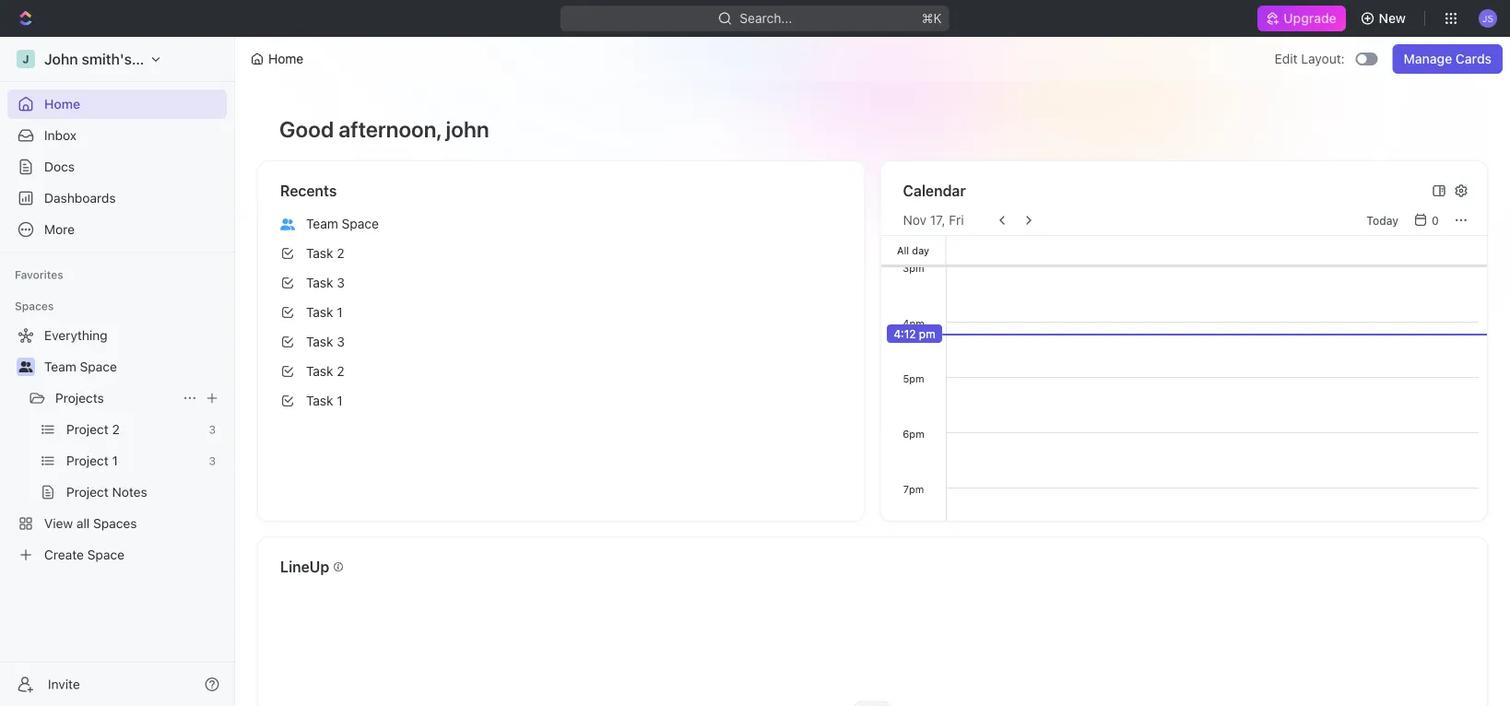 Task type: locate. For each thing, give the bounding box(es) containing it.
favorites
[[15, 268, 63, 281]]

0 vertical spatial spaces
[[15, 300, 54, 313]]

layout:
[[1301, 51, 1345, 66]]

team inside the sidebar navigation
[[44, 359, 76, 374]]

3 up 'project notes' link in the left bottom of the page
[[209, 454, 216, 467]]

more button
[[7, 215, 227, 244]]

7pm
[[903, 483, 924, 495]]

project inside 'project notes' link
[[66, 484, 109, 500]]

0
[[1432, 214, 1439, 227]]

home up "inbox"
[[44, 96, 80, 112]]

project 1 link
[[66, 446, 201, 476]]

1 task from the top
[[306, 246, 333, 261]]

task 3 for first task 3 link from the bottom
[[306, 334, 345, 349]]

1 horizontal spatial home
[[268, 51, 304, 66]]

0 horizontal spatial team space link
[[44, 352, 223, 382]]

1 inside task 1 link
[[337, 305, 343, 320]]

invite
[[48, 677, 80, 692]]

2 for task 2
[[337, 246, 344, 261]]

project for project 2
[[66, 422, 109, 437]]

task 3 link up ‎task 1 link
[[273, 327, 849, 357]]

task 2
[[306, 246, 344, 261]]

1 vertical spatial home
[[44, 96, 80, 112]]

0 vertical spatial project
[[66, 422, 109, 437]]

1 inside project 1 "link"
[[112, 453, 118, 468]]

1 ‎task from the top
[[306, 364, 333, 379]]

project
[[66, 422, 109, 437], [66, 453, 109, 468], [66, 484, 109, 500]]

3
[[337, 275, 345, 290], [337, 334, 345, 349], [209, 423, 216, 436], [209, 454, 216, 467]]

‎task 2 link
[[273, 357, 849, 386]]

js button
[[1473, 4, 1503, 33]]

‎task for ‎task 1
[[306, 393, 333, 408]]

2 ‎task from the top
[[306, 393, 333, 408]]

task 3 up "‎task 2"
[[306, 334, 345, 349]]

view
[[44, 516, 73, 531]]

home up good
[[268, 51, 304, 66]]

1 for project 1
[[112, 453, 118, 468]]

task 3 link up ‎task 2 link
[[273, 268, 849, 298]]

home
[[268, 51, 304, 66], [44, 96, 80, 112]]

1 project from the top
[[66, 422, 109, 437]]

team space up projects
[[44, 359, 117, 374]]

2 vertical spatial 1
[[112, 453, 118, 468]]

task 2 link
[[273, 239, 849, 268]]

team space inside tree
[[44, 359, 117, 374]]

1 inside ‎task 1 link
[[337, 393, 343, 408]]

0 vertical spatial 1
[[337, 305, 343, 320]]

6pm
[[902, 428, 924, 440]]

space down view all spaces link
[[87, 547, 124, 562]]

2 down projects link
[[112, 422, 120, 437]]

projects link
[[55, 383, 175, 413]]

sidebar navigation
[[0, 37, 239, 706]]

task for "task 2" link
[[306, 246, 333, 261]]

task 3 down task 2 at the top of the page
[[306, 275, 345, 290]]

3pm
[[902, 262, 924, 274]]

john smith's workspace
[[44, 50, 212, 68]]

upgrade link
[[1258, 6, 1346, 31]]

1 for ‎task 1
[[337, 393, 343, 408]]

team space up task 2 at the top of the page
[[306, 216, 379, 231]]

1 vertical spatial team
[[44, 359, 76, 374]]

0 vertical spatial task 3 link
[[273, 268, 849, 298]]

1
[[337, 305, 343, 320], [337, 393, 343, 408], [112, 453, 118, 468]]

3 task from the top
[[306, 305, 333, 320]]

1 horizontal spatial spaces
[[93, 516, 137, 531]]

project 1
[[66, 453, 118, 468]]

nov
[[903, 212, 926, 228]]

calendar
[[903, 182, 966, 200]]

4:12
[[893, 327, 915, 340]]

all day
[[897, 244, 929, 256]]

task 3 link
[[273, 268, 849, 298], [273, 327, 849, 357]]

everything
[[44, 328, 108, 343]]

project inside project 1 "link"
[[66, 453, 109, 468]]

tree containing everything
[[7, 321, 227, 570]]

1 vertical spatial ‎task
[[306, 393, 333, 408]]

1 vertical spatial 2
[[337, 364, 344, 379]]

0 horizontal spatial team
[[44, 359, 76, 374]]

team space link down "everything" link
[[44, 352, 223, 382]]

all
[[76, 516, 90, 531]]

create
[[44, 547, 84, 562]]

j
[[22, 53, 29, 65]]

today button
[[1359, 209, 1406, 231]]

notes
[[112, 484, 147, 500]]

1 vertical spatial 1
[[337, 393, 343, 408]]

2 inside 'link'
[[112, 422, 120, 437]]

0 horizontal spatial team space
[[44, 359, 117, 374]]

task 3
[[306, 275, 345, 290], [306, 334, 345, 349]]

3 project from the top
[[66, 484, 109, 500]]

create space link
[[7, 540, 223, 570]]

home inside the sidebar navigation
[[44, 96, 80, 112]]

spaces
[[15, 300, 54, 313], [93, 516, 137, 531]]

all
[[897, 244, 909, 256]]

2
[[337, 246, 344, 261], [337, 364, 344, 379], [112, 422, 120, 437]]

project inside project 2 'link'
[[66, 422, 109, 437]]

spaces up create space link
[[93, 516, 137, 531]]

⌘k
[[922, 11, 942, 26]]

team space link
[[273, 209, 849, 239], [44, 352, 223, 382]]

team right user group image
[[44, 359, 76, 374]]

afternoon,
[[339, 116, 441, 142]]

0 vertical spatial team space
[[306, 216, 379, 231]]

‎task up ‎task 1
[[306, 364, 333, 379]]

day
[[912, 244, 929, 256]]

1 vertical spatial team space
[[44, 359, 117, 374]]

0 horizontal spatial home
[[44, 96, 80, 112]]

1 up project notes
[[112, 453, 118, 468]]

0 vertical spatial task 3
[[306, 275, 345, 290]]

1 vertical spatial spaces
[[93, 516, 137, 531]]

3 right project 2 'link' on the bottom left of page
[[209, 423, 216, 436]]

2 up task 1
[[337, 246, 344, 261]]

more
[[44, 222, 75, 237]]

view all spaces link
[[7, 509, 223, 538]]

team
[[306, 216, 338, 231], [44, 359, 76, 374]]

fri
[[949, 212, 964, 228]]

1 vertical spatial task 3
[[306, 334, 345, 349]]

team up task 2 at the top of the page
[[306, 216, 338, 231]]

1 horizontal spatial team space link
[[273, 209, 849, 239]]

0 vertical spatial 2
[[337, 246, 344, 261]]

project up project 1
[[66, 422, 109, 437]]

team space
[[306, 216, 379, 231], [44, 359, 117, 374]]

project up view all spaces
[[66, 484, 109, 500]]

‎task
[[306, 364, 333, 379], [306, 393, 333, 408]]

team space link up task 1 link
[[273, 209, 849, 239]]

tree inside the sidebar navigation
[[7, 321, 227, 570]]

1 horizontal spatial team
[[306, 216, 338, 231]]

project down project 2
[[66, 453, 109, 468]]

‎task down "‎task 2"
[[306, 393, 333, 408]]

task
[[306, 246, 333, 261], [306, 275, 333, 290], [306, 305, 333, 320], [306, 334, 333, 349]]

0 vertical spatial ‎task
[[306, 364, 333, 379]]

1 down "‎task 2"
[[337, 393, 343, 408]]

2 vertical spatial project
[[66, 484, 109, 500]]

new button
[[1353, 4, 1417, 33]]

2 task 3 from the top
[[306, 334, 345, 349]]

task for 1st task 3 link from the top
[[306, 275, 333, 290]]

edit layout:
[[1275, 51, 1345, 66]]

project notes link
[[66, 478, 223, 507]]

tree
[[7, 321, 227, 570]]

1 task 3 from the top
[[306, 275, 345, 290]]

manage cards button
[[1393, 44, 1503, 74]]

space up task 2 at the top of the page
[[342, 216, 379, 231]]

space down "everything" link
[[80, 359, 117, 374]]

1 vertical spatial project
[[66, 453, 109, 468]]

good afternoon, john
[[279, 116, 489, 142]]

1 down task 2 at the top of the page
[[337, 305, 343, 320]]

2 project from the top
[[66, 453, 109, 468]]

17,
[[930, 212, 945, 228]]

2 up ‎task 1
[[337, 364, 344, 379]]

spaces down "favorites" on the left top of page
[[15, 300, 54, 313]]

4 task from the top
[[306, 334, 333, 349]]

user group image
[[19, 361, 33, 372]]

2 task from the top
[[306, 275, 333, 290]]

1 vertical spatial task 3 link
[[273, 327, 849, 357]]

4:12 pm
[[893, 327, 935, 340]]

2 vertical spatial 2
[[112, 422, 120, 437]]

user group image
[[280, 218, 295, 230]]

space
[[342, 216, 379, 231], [80, 359, 117, 374], [87, 547, 124, 562]]



Task type: vqa. For each thing, say whether or not it's contained in the screenshot.
topmost Task 3
yes



Task type: describe. For each thing, give the bounding box(es) containing it.
dashboards
[[44, 190, 116, 206]]

inbox link
[[7, 121, 227, 150]]

‎task 1
[[306, 393, 343, 408]]

0 vertical spatial team space link
[[273, 209, 849, 239]]

2 vertical spatial space
[[87, 547, 124, 562]]

upgrade
[[1284, 11, 1336, 26]]

js
[[1482, 13, 1493, 23]]

0 vertical spatial space
[[342, 216, 379, 231]]

john smith's workspace, , element
[[17, 50, 35, 68]]

0 horizontal spatial spaces
[[15, 300, 54, 313]]

1 horizontal spatial team space
[[306, 216, 379, 231]]

1 for task 1
[[337, 305, 343, 320]]

favorites button
[[7, 264, 71, 286]]

new
[[1379, 11, 1406, 26]]

0 vertical spatial home
[[268, 51, 304, 66]]

nov 17, fri
[[903, 212, 964, 228]]

view all spaces
[[44, 516, 137, 531]]

spaces inside tree
[[93, 516, 137, 531]]

0 vertical spatial team
[[306, 216, 338, 231]]

smith's
[[82, 50, 132, 68]]

0 button
[[1410, 209, 1446, 231]]

recents
[[280, 182, 337, 200]]

task for task 1 link
[[306, 305, 333, 320]]

2 task 3 link from the top
[[273, 327, 849, 357]]

projects
[[55, 390, 104, 406]]

3 up "‎task 2"
[[337, 334, 345, 349]]

nov 17, fri button
[[903, 212, 964, 228]]

‎task 1 link
[[273, 386, 849, 416]]

good
[[279, 116, 334, 142]]

task for first task 3 link from the bottom
[[306, 334, 333, 349]]

2 for project 2
[[112, 422, 120, 437]]

dashboards link
[[7, 183, 227, 213]]

4pm
[[902, 317, 924, 329]]

john
[[44, 50, 78, 68]]

docs link
[[7, 152, 227, 182]]

task 1 link
[[273, 298, 849, 327]]

cards
[[1456, 51, 1492, 66]]

project 2
[[66, 422, 120, 437]]

project notes
[[66, 484, 147, 500]]

‎task for ‎task 2
[[306, 364, 333, 379]]

everything link
[[7, 321, 223, 350]]

project for project notes
[[66, 484, 109, 500]]

pm
[[918, 327, 935, 340]]

workspace
[[136, 50, 212, 68]]

2 for ‎task 2
[[337, 364, 344, 379]]

3 down task 2 at the top of the page
[[337, 275, 345, 290]]

john
[[446, 116, 489, 142]]

1 task 3 link from the top
[[273, 268, 849, 298]]

docs
[[44, 159, 75, 174]]

project for project 1
[[66, 453, 109, 468]]

edit
[[1275, 51, 1298, 66]]

1 vertical spatial space
[[80, 359, 117, 374]]

‎task 2
[[306, 364, 344, 379]]

task 3 for 1st task 3 link from the top
[[306, 275, 345, 290]]

today
[[1367, 214, 1398, 227]]

search...
[[740, 11, 792, 26]]

inbox
[[44, 128, 77, 143]]

manage cards
[[1404, 51, 1492, 66]]

manage
[[1404, 51, 1452, 66]]

1 vertical spatial team space link
[[44, 352, 223, 382]]

home link
[[7, 89, 227, 119]]

project 2 link
[[66, 415, 201, 444]]

create space
[[44, 547, 124, 562]]

lineup
[[280, 558, 329, 576]]

5pm
[[902, 372, 924, 384]]

task 1
[[306, 305, 343, 320]]



